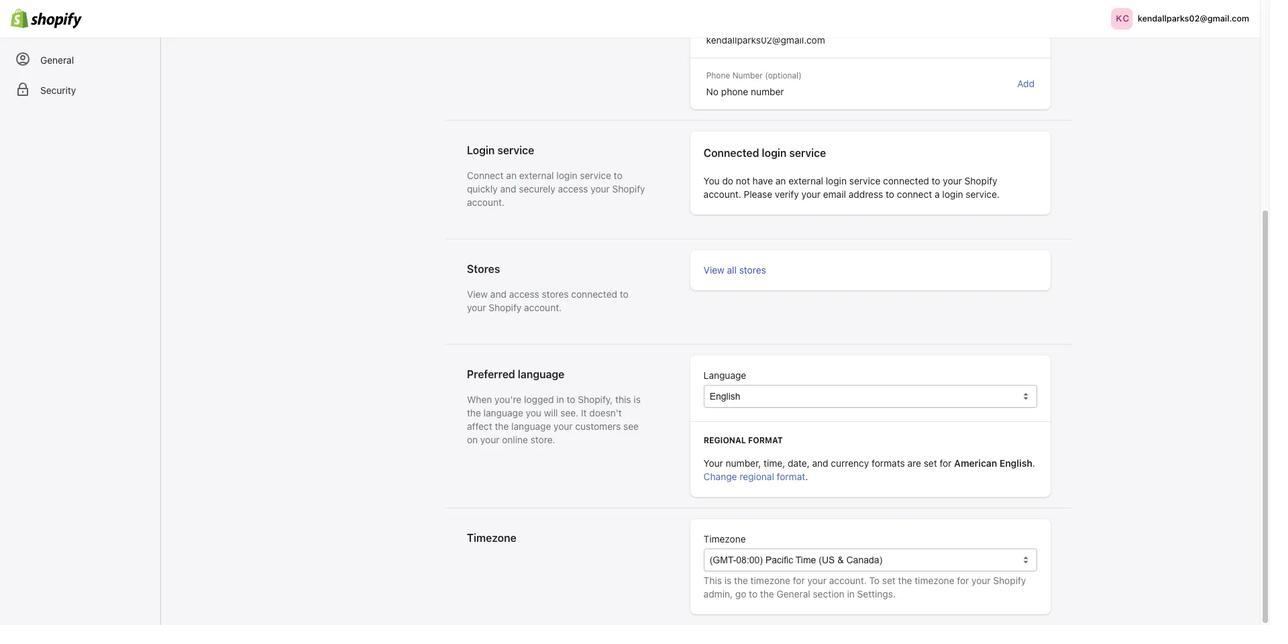 Task type: describe. For each thing, give the bounding box(es) containing it.
for inside your number, time, date, and currency formats are set for american english . change regional format .
[[940, 458, 952, 469]]

1 horizontal spatial timezone
[[704, 534, 746, 545]]

regional
[[704, 436, 747, 446]]

preferred language
[[467, 369, 565, 381]]

shopify inside view and access stores connected to your shopify account.
[[489, 302, 522, 314]]

shopify inside you do not have an external login service connected to your shopify account. please verify your email address to connect a login service.
[[965, 175, 998, 187]]

to inside view and access stores connected to your shopify account.
[[620, 289, 629, 300]]

in inside this is the timezone for your account. to set the timezone for your shopify admin, go to the general section in settings.
[[848, 589, 855, 600]]

view and access stores connected to your shopify account.
[[467, 289, 629, 314]]

shopify inside this is the timezone for your account. to set the timezone for your shopify admin, go to the general section in settings.
[[994, 575, 1027, 587]]

0 vertical spatial general
[[40, 54, 74, 66]]

general link
[[5, 48, 155, 73]]

see.
[[561, 408, 579, 419]]

1 vertical spatial kendallparks02@gmail.com
[[707, 34, 826, 46]]

will
[[544, 408, 558, 419]]

account. inside you do not have an external login service connected to your shopify account. please verify your email address to connect a login service.
[[704, 189, 742, 200]]

phone
[[707, 70, 731, 81]]

store.
[[531, 434, 556, 446]]

verify
[[775, 189, 799, 200]]

regional format
[[704, 436, 783, 446]]

view for view and access stores connected to your shopify account.
[[467, 289, 488, 300]]

add
[[1018, 78, 1035, 89]]

you
[[704, 175, 720, 187]]

account. inside connect an external login service to quickly and securely access your shopify account.
[[467, 197, 505, 208]]

time,
[[764, 458, 786, 469]]

external inside you do not have an external login service connected to your shopify account. please verify your email address to connect a login service.
[[789, 175, 824, 187]]

the right go
[[761, 589, 775, 600]]

customers
[[576, 421, 621, 432]]

online
[[502, 434, 528, 446]]

1 vertical spatial .
[[806, 471, 809, 483]]

login service
[[467, 144, 535, 156]]

date,
[[788, 458, 810, 469]]

0 vertical spatial .
[[1033, 458, 1036, 469]]

this
[[704, 575, 722, 587]]

phone
[[722, 86, 749, 97]]

connected inside you do not have an external login service connected to your shopify account. please verify your email address to connect a login service.
[[884, 175, 930, 187]]

service.
[[966, 189, 1000, 200]]

quickly
[[467, 183, 498, 195]]

connected
[[704, 147, 760, 159]]

number
[[751, 86, 785, 97]]

to inside this is the timezone for your account. to set the timezone for your shopify admin, go to the general section in settings.
[[749, 589, 758, 600]]

doesn't
[[590, 408, 622, 419]]

please
[[744, 189, 773, 200]]

update
[[1004, 26, 1035, 38]]

your inside connect an external login service to quickly and securely access your shopify account.
[[591, 183, 610, 195]]

not
[[736, 175, 751, 187]]

update button
[[1004, 26, 1035, 39]]

stores inside view and access stores connected to your shopify account.
[[542, 289, 569, 300]]

2 timezone from the left
[[915, 575, 955, 587]]

is inside this is the timezone for your account. to set the timezone for your shopify admin, go to the general section in settings.
[[725, 575, 732, 587]]

connect
[[467, 170, 504, 181]]

account. inside view and access stores connected to your shopify account.
[[524, 302, 562, 314]]

do
[[723, 175, 734, 187]]

change regional format button
[[704, 471, 806, 484]]

login
[[467, 144, 495, 156]]

your
[[704, 458, 724, 469]]

language
[[704, 370, 747, 381]]

an inside you do not have an external login service connected to your shopify account. please verify your email address to connect a login service.
[[776, 175, 786, 187]]

verified
[[918, 26, 950, 38]]

connected login service
[[704, 147, 827, 159]]

connected inside view and access stores connected to your shopify account.
[[572, 289, 618, 300]]

to inside connect an external login service to quickly and securely access your shopify account.
[[614, 170, 623, 181]]

shopify inside connect an external login service to quickly and securely access your shopify account.
[[613, 183, 646, 195]]

view all stores link
[[704, 265, 767, 276]]

change
[[704, 471, 737, 483]]

an inside connect an external login service to quickly and securely access your shopify account.
[[506, 170, 517, 181]]

securely
[[519, 183, 556, 195]]

0 vertical spatial language
[[518, 369, 565, 381]]

format
[[749, 436, 783, 446]]

security link
[[5, 79, 155, 103]]

english
[[1000, 458, 1033, 469]]

to
[[870, 575, 880, 587]]

section
[[813, 589, 845, 600]]

external inside connect an external login service to quickly and securely access your shopify account.
[[520, 170, 554, 181]]

in inside when you're logged in to shopify, this is the language you will see. it doesn't affect the language your customers see on your online store.
[[557, 394, 564, 406]]

it
[[581, 408, 587, 419]]

view all stores
[[704, 265, 767, 276]]

phone number (optional) no phone number
[[707, 70, 802, 97]]

your inside view and access stores connected to your shopify account.
[[467, 302, 486, 314]]

settings.
[[858, 589, 896, 600]]



Task type: vqa. For each thing, say whether or not it's contained in the screenshot.
'that'
no



Task type: locate. For each thing, give the bounding box(es) containing it.
view inside view and access stores connected to your shopify account.
[[467, 289, 488, 300]]

1 vertical spatial set
[[883, 575, 896, 587]]

1 vertical spatial language
[[484, 408, 524, 419]]

logged
[[524, 394, 554, 406]]

. right american
[[1033, 458, 1036, 469]]

1 horizontal spatial connected
[[884, 175, 930, 187]]

is inside when you're logged in to shopify, this is the language you will see. it doesn't affect the language your customers see on your online store.
[[634, 394, 641, 406]]

service inside you do not have an external login service connected to your shopify account. please verify your email address to connect a login service.
[[850, 175, 881, 187]]

0 vertical spatial is
[[634, 394, 641, 406]]

2 vertical spatial and
[[813, 458, 829, 469]]

set right 'are'
[[924, 458, 938, 469]]

view down 'stores'
[[467, 289, 488, 300]]

1 vertical spatial general
[[777, 589, 811, 600]]

. down date,
[[806, 471, 809, 483]]

set for to
[[883, 575, 896, 587]]

view
[[704, 265, 725, 276], [467, 289, 488, 300]]

when you're logged in to shopify, this is the language you will see. it doesn't affect the language your customers see on your online store.
[[467, 394, 641, 446]]

have
[[753, 175, 773, 187]]

general up the 'security'
[[40, 54, 74, 66]]

you're
[[495, 394, 522, 406]]

(optional)
[[765, 70, 802, 81]]

0 horizontal spatial timezone
[[751, 575, 791, 587]]

language up logged
[[518, 369, 565, 381]]

account. inside this is the timezone for your account. to set the timezone for your shopify admin, go to the general section in settings.
[[830, 575, 867, 587]]

regional
[[740, 471, 775, 483]]

connect an external login service to quickly and securely access your shopify account.
[[467, 170, 646, 208]]

stores
[[467, 263, 500, 275]]

1 horizontal spatial stores
[[740, 265, 767, 276]]

this is the timezone for your account. to set the timezone for your shopify admin, go to the general section in settings.
[[704, 575, 1027, 600]]

1 horizontal spatial for
[[940, 458, 952, 469]]

email
[[824, 189, 847, 200]]

not
[[899, 26, 915, 38]]

set inside this is the timezone for your account. to set the timezone for your shopify admin, go to the general section in settings.
[[883, 575, 896, 587]]

access inside view and access stores connected to your shopify account.
[[509, 289, 540, 300]]

to
[[614, 170, 623, 181], [932, 175, 941, 187], [886, 189, 895, 200], [620, 289, 629, 300], [567, 394, 576, 406], [749, 589, 758, 600]]

number
[[733, 70, 763, 81]]

see
[[624, 421, 639, 432]]

1 horizontal spatial view
[[704, 265, 725, 276]]

and down 'stores'
[[491, 289, 507, 300]]

affect
[[467, 421, 493, 432]]

0 vertical spatial connected
[[884, 175, 930, 187]]

language down 'you'
[[512, 421, 551, 432]]

2 vertical spatial language
[[512, 421, 551, 432]]

no
[[707, 86, 719, 97]]

0 horizontal spatial timezone
[[467, 532, 517, 544]]

language down you're
[[484, 408, 524, 419]]

view left all
[[704, 265, 725, 276]]

1 horizontal spatial external
[[789, 175, 824, 187]]

0 vertical spatial set
[[924, 458, 938, 469]]

external up the verify
[[789, 175, 824, 187]]

0 horizontal spatial access
[[509, 289, 540, 300]]

security
[[40, 85, 76, 96]]

formats
[[872, 458, 906, 469]]

this
[[616, 394, 632, 406]]

stores
[[740, 265, 767, 276], [542, 289, 569, 300]]

0 vertical spatial view
[[704, 265, 725, 276]]

general left section
[[777, 589, 811, 600]]

an right connect
[[506, 170, 517, 181]]

0 vertical spatial in
[[557, 394, 564, 406]]

1 vertical spatial view
[[467, 289, 488, 300]]

set for are
[[924, 458, 938, 469]]

and inside your number, time, date, and currency formats are set for american english . change regional format .
[[813, 458, 829, 469]]

1 vertical spatial in
[[848, 589, 855, 600]]

1 horizontal spatial in
[[848, 589, 855, 600]]

your number, time, date, and currency formats are set for american english . change regional format .
[[704, 458, 1036, 483]]

general
[[40, 54, 74, 66], [777, 589, 811, 600]]

admin,
[[704, 589, 733, 600]]

0 horizontal spatial an
[[506, 170, 517, 181]]

1 horizontal spatial timezone
[[915, 575, 955, 587]]

an up the verify
[[776, 175, 786, 187]]

the up go
[[734, 575, 749, 587]]

shopify
[[965, 175, 998, 187], [613, 183, 646, 195], [489, 302, 522, 314], [994, 575, 1027, 587]]

0 horizontal spatial for
[[793, 575, 805, 587]]

1 horizontal spatial an
[[776, 175, 786, 187]]

1 vertical spatial access
[[509, 289, 540, 300]]

add button
[[1018, 77, 1035, 91]]

external
[[520, 170, 554, 181], [789, 175, 824, 187]]

in right section
[[848, 589, 855, 600]]

0 horizontal spatial in
[[557, 394, 564, 406]]

set inside your number, time, date, and currency formats are set for american english . change regional format .
[[924, 458, 938, 469]]

1 horizontal spatial is
[[725, 575, 732, 587]]

timezone
[[467, 532, 517, 544], [704, 534, 746, 545]]

view for view all stores
[[704, 265, 725, 276]]

0 horizontal spatial .
[[806, 471, 809, 483]]

and inside view and access stores connected to your shopify account.
[[491, 289, 507, 300]]

shopify image
[[11, 8, 82, 29]]

all
[[727, 265, 737, 276]]

connected
[[884, 175, 930, 187], [572, 289, 618, 300]]

in up see.
[[557, 394, 564, 406]]

when
[[467, 394, 492, 406]]

are
[[908, 458, 922, 469]]

0 horizontal spatial view
[[467, 289, 488, 300]]

login
[[762, 147, 787, 159], [557, 170, 578, 181], [826, 175, 847, 187], [943, 189, 964, 200]]

the up online
[[495, 421, 509, 432]]

set
[[924, 458, 938, 469], [883, 575, 896, 587]]

and
[[500, 183, 517, 195], [491, 289, 507, 300], [813, 458, 829, 469]]

external up securely at the left of the page
[[520, 170, 554, 181]]

timezone right to
[[915, 575, 955, 587]]

service inside connect an external login service to quickly and securely access your shopify account.
[[580, 170, 612, 181]]

and right date,
[[813, 458, 829, 469]]

and inside connect an external login service to quickly and securely access your shopify account.
[[500, 183, 517, 195]]

0 horizontal spatial set
[[883, 575, 896, 587]]

0 horizontal spatial is
[[634, 394, 641, 406]]

0 horizontal spatial kendallparks02@gmail.com
[[707, 34, 826, 46]]

0 vertical spatial kendallparks02@gmail.com
[[1138, 14, 1250, 24]]

0 horizontal spatial external
[[520, 170, 554, 181]]

general inside this is the timezone for your account. to set the timezone for your shopify admin, go to the general section in settings.
[[777, 589, 811, 600]]

service
[[498, 144, 535, 156], [790, 147, 827, 159], [580, 170, 612, 181], [850, 175, 881, 187]]

you do not have an external login service connected to your shopify account. please verify your email address to connect a login service.
[[704, 175, 1000, 200]]

1 horizontal spatial access
[[558, 183, 588, 195]]

1 horizontal spatial .
[[1033, 458, 1036, 469]]

american
[[955, 458, 998, 469]]

currency
[[831, 458, 870, 469]]

connect
[[897, 189, 933, 200]]

1 timezone from the left
[[751, 575, 791, 587]]

0 vertical spatial access
[[558, 183, 588, 195]]

for
[[940, 458, 952, 469], [793, 575, 805, 587], [958, 575, 970, 587]]

1 horizontal spatial kendallparks02@gmail.com
[[1138, 14, 1250, 24]]

in
[[557, 394, 564, 406], [848, 589, 855, 600]]

1 vertical spatial connected
[[572, 289, 618, 300]]

a
[[935, 189, 940, 200]]

format
[[777, 471, 806, 483]]

account.
[[704, 189, 742, 200], [467, 197, 505, 208], [524, 302, 562, 314], [830, 575, 867, 587]]

1 horizontal spatial general
[[777, 589, 811, 600]]

language
[[518, 369, 565, 381], [484, 408, 524, 419], [512, 421, 551, 432]]

on
[[467, 434, 478, 446]]

you
[[526, 408, 542, 419]]

0 horizontal spatial connected
[[572, 289, 618, 300]]

1 horizontal spatial set
[[924, 458, 938, 469]]

go
[[736, 589, 747, 600]]

the down when
[[467, 408, 481, 419]]

1 vertical spatial and
[[491, 289, 507, 300]]

timezone right this
[[751, 575, 791, 587]]

access
[[558, 183, 588, 195], [509, 289, 540, 300]]

login inside connect an external login service to quickly and securely access your shopify account.
[[557, 170, 578, 181]]

kendallparks02@gmail.com
[[1138, 14, 1250, 24], [707, 34, 826, 46]]

1 vertical spatial stores
[[542, 289, 569, 300]]

set right to
[[883, 575, 896, 587]]

0 vertical spatial and
[[500, 183, 517, 195]]

to inside when you're logged in to shopify, this is the language you will see. it doesn't affect the language your customers see on your online store.
[[567, 394, 576, 406]]

and right quickly
[[500, 183, 517, 195]]

access inside connect an external login service to quickly and securely access your shopify account.
[[558, 183, 588, 195]]

0 horizontal spatial stores
[[542, 289, 569, 300]]

1 vertical spatial is
[[725, 575, 732, 587]]

the
[[467, 408, 481, 419], [495, 421, 509, 432], [734, 575, 749, 587], [899, 575, 913, 587], [761, 589, 775, 600]]

the right to
[[899, 575, 913, 587]]

preferred
[[467, 369, 515, 381]]

2 horizontal spatial for
[[958, 575, 970, 587]]

shopify,
[[578, 394, 613, 406]]

kc
[[1117, 13, 1131, 23]]

address
[[849, 189, 884, 200]]

is
[[634, 394, 641, 406], [725, 575, 732, 587]]

0 vertical spatial stores
[[740, 265, 767, 276]]

number,
[[726, 458, 762, 469]]

0 horizontal spatial general
[[40, 54, 74, 66]]

not verified
[[899, 26, 950, 38]]

.
[[1033, 458, 1036, 469], [806, 471, 809, 483]]



